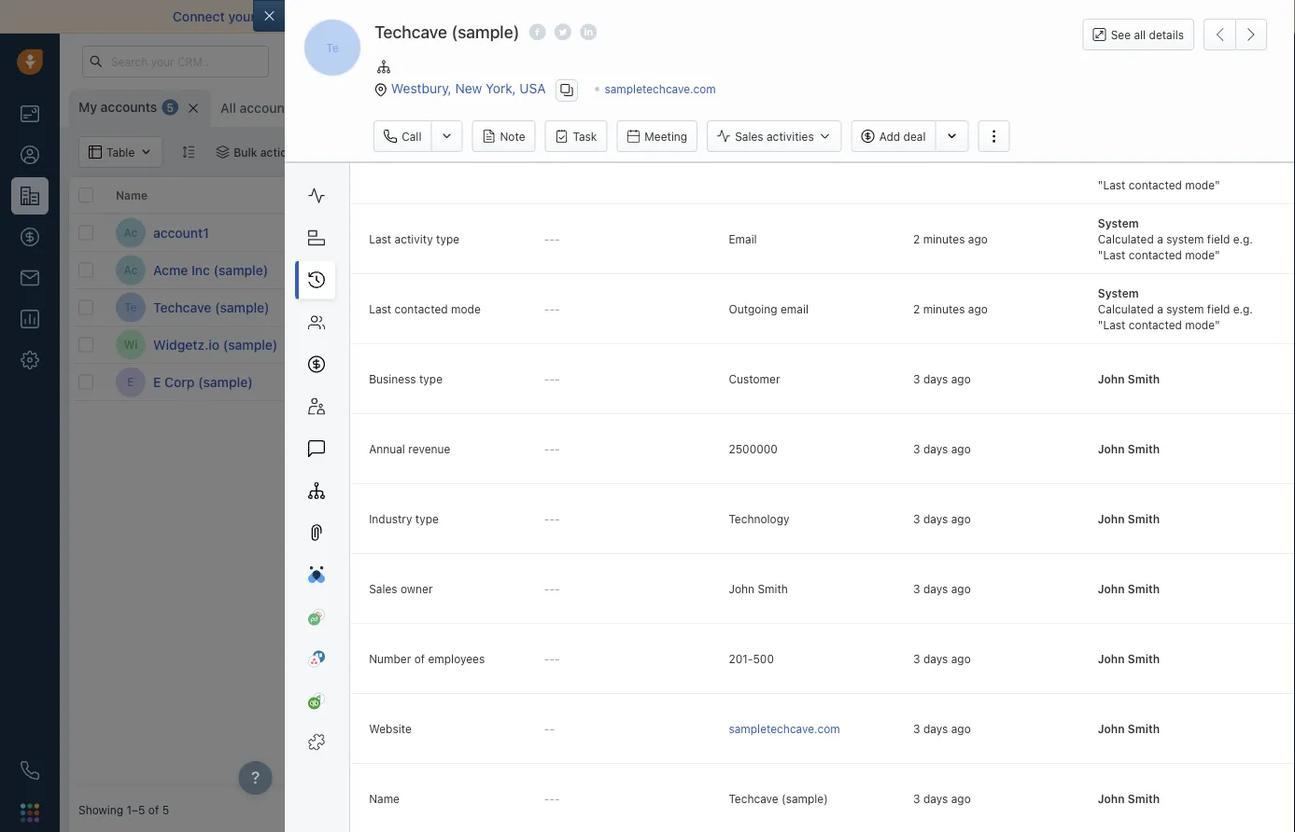 Task type: locate. For each thing, give the bounding box(es) containing it.
deliverability
[[379, 9, 458, 24]]

field for outgoing email
[[1207, 302, 1230, 315]]

press space to select this row. row containing e corp (sample)
[[69, 364, 349, 402]]

add for s icon
[[929, 301, 950, 314]]

2 inside the press space to select this row. row
[[1039, 338, 1045, 352]]

2 minutes ago for outgoing email
[[913, 302, 988, 315]]

1 vertical spatial "last
[[1098, 248, 1126, 261]]

7 3 days ago from the top
[[913, 792, 971, 805]]

sales left activities
[[735, 130, 763, 143]]

and
[[462, 9, 485, 24]]

press space to select this row. row containing techcave (sample)
[[69, 289, 349, 327]]

task for 1st j image from the bottom
[[953, 376, 975, 389]]

1 vertical spatial 5
[[162, 804, 169, 817]]

my for my accounts 5
[[78, 99, 97, 115]]

system inside calculated a system field e.g. "last contacted mode"
[[1166, 162, 1204, 175]]

0 vertical spatial system calculated a system field e.g. "last contacted mode"
[[1098, 216, 1253, 261]]

1 vertical spatial e.g.
[[1233, 232, 1253, 245]]

ago
[[968, 232, 988, 245], [968, 302, 988, 315], [951, 372, 971, 385], [951, 442, 971, 455], [951, 512, 971, 525], [951, 582, 971, 595], [951, 652, 971, 665], [951, 722, 971, 735], [951, 792, 971, 805]]

---
[[544, 232, 560, 245], [544, 302, 560, 315], [544, 372, 560, 385], [544, 442, 560, 455], [544, 512, 560, 525], [544, 582, 560, 595], [544, 652, 560, 665], [544, 792, 560, 805]]

ac for acme inc (sample)
[[124, 264, 138, 277]]

customer
[[729, 372, 780, 385]]

0 horizontal spatial e
[[127, 376, 134, 389]]

sales
[[735, 130, 763, 143], [369, 582, 397, 595]]

click
[[1209, 224, 1235, 238], [509, 226, 535, 239], [1069, 226, 1095, 239], [1069, 264, 1095, 277], [1069, 301, 1095, 314], [1069, 338, 1095, 351], [509, 376, 535, 389], [1069, 376, 1095, 389]]

industry type
[[369, 512, 439, 525]]

sampletechcave.com link inside the press space to select this row. row
[[499, 301, 610, 314]]

1 horizontal spatial of
[[414, 652, 425, 665]]

2 minutes ago
[[913, 232, 988, 245], [913, 302, 988, 315]]

1 system from the top
[[1166, 162, 1204, 175]]

sampletechcave.com link down '500'
[[729, 722, 840, 735]]

e left corp on the top left of page
[[153, 374, 161, 390]]

territory
[[337, 100, 388, 116]]

0 horizontal spatial techcave
[[153, 300, 211, 315]]

3 for customer
[[913, 372, 920, 385]]

5 right 1–5
[[162, 804, 169, 817]]

1 vertical spatial sales
[[369, 582, 397, 595]]

owner
[[401, 582, 433, 595]]

$ left 5,600
[[639, 336, 648, 353]]

3 system from the top
[[1166, 302, 1204, 315]]

1 horizontal spatial name
[[369, 792, 400, 805]]

business
[[369, 372, 416, 385]]

1 field from the top
[[1207, 162, 1230, 175]]

1 filter applied
[[345, 146, 421, 159]]

1 vertical spatial last
[[369, 302, 391, 315]]

2 last from the top
[[369, 302, 391, 315]]

te button
[[304, 19, 361, 77]]

email up container_wx8msf4aqz5i3rn1 image
[[781, 302, 809, 315]]

sampletechcave.com link up the meeting button
[[605, 83, 716, 96]]

add deal button
[[851, 120, 935, 152]]

grid containing $ 100
[[69, 177, 1295, 788]]

3 inside button
[[486, 102, 493, 115]]

type
[[436, 232, 459, 245], [419, 372, 443, 385], [415, 512, 439, 525]]

field up 19266343001
[[1207, 232, 1230, 245]]

last up l icon
[[369, 232, 391, 245]]

3 mode" from the top
[[1185, 318, 1220, 331]]

Search your CRM... text field
[[82, 46, 269, 77]]

0 vertical spatial last
[[369, 232, 391, 245]]

ago for john smith
[[951, 582, 971, 595]]

field up 5036153947
[[1207, 302, 1230, 315]]

techcave (sample) inside the press space to select this row. row
[[153, 300, 269, 315]]

3 --- from the top
[[544, 372, 560, 385]]

2 $ from the top
[[639, 336, 648, 353]]

of inside techcave (sample) dialog
[[414, 652, 425, 665]]

te down improve
[[326, 41, 339, 54]]

2 vertical spatial a
[[1157, 302, 1163, 315]]

smith
[[830, 264, 860, 277], [830, 301, 860, 314], [830, 338, 860, 351], [1128, 372, 1160, 385], [1128, 442, 1160, 455], [1128, 512, 1160, 525], [758, 582, 788, 595], [1128, 582, 1160, 595], [1128, 652, 1160, 665], [1128, 722, 1160, 735], [1128, 792, 1160, 805]]

1 3 days ago from the top
[[913, 372, 971, 385]]

3 field from the top
[[1207, 302, 1230, 315]]

6 --- from the top
[[544, 582, 560, 595]]

1 vertical spatial minutes
[[923, 302, 965, 315]]

3 + add task from the top
[[919, 301, 975, 314]]

1 vertical spatial system calculated a system field e.g. "last contacted mode"
[[1098, 286, 1253, 331]]

2 ac from the top
[[124, 264, 138, 277]]

add
[[879, 130, 900, 143], [929, 226, 950, 240], [929, 264, 950, 277], [929, 301, 950, 314], [929, 376, 950, 389]]

0 vertical spatial te
[[326, 41, 339, 54]]

3 for technology
[[913, 512, 920, 525]]

name down my accounts 5
[[116, 189, 148, 202]]

e corp (sample)
[[153, 374, 253, 390]]

te up wi
[[124, 301, 137, 314]]

"last for email
[[1098, 248, 1126, 261]]

sampleacme.com link
[[499, 264, 591, 277]]

3 calculated from the top
[[1098, 302, 1154, 315]]

201-
[[729, 652, 753, 665]]

press space to select this row. row
[[69, 215, 349, 252], [349, 215, 1295, 252], [69, 252, 349, 289], [349, 252, 1295, 289], [69, 289, 349, 327], [349, 289, 1295, 327], [69, 327, 349, 364], [349, 327, 1295, 364], [69, 364, 349, 402], [349, 364, 1295, 402]]

of right 1–5
[[148, 804, 159, 817]]

0 vertical spatial name
[[116, 189, 148, 202]]

3 3 days ago from the top
[[913, 512, 971, 525]]

1 vertical spatial system
[[1166, 232, 1204, 245]]

2 "last from the top
[[1098, 248, 1126, 261]]

0 horizontal spatial accounts
[[101, 99, 157, 115]]

2 task from the top
[[953, 264, 975, 277]]

19266520001 link
[[1199, 298, 1272, 318]]

meeting button
[[617, 120, 698, 152]]

a
[[1157, 162, 1163, 175], [1157, 232, 1163, 245], [1157, 302, 1163, 315]]

type for industry type
[[415, 512, 439, 525]]

ago for outgoing email
[[968, 302, 988, 315]]

4 --- from the top
[[544, 442, 560, 455]]

2 vertical spatial calculated
[[1098, 302, 1154, 315]]

2 --- from the top
[[544, 302, 560, 315]]

e.g. for email
[[1233, 232, 1253, 245]]

0 vertical spatial mode"
[[1185, 178, 1220, 191]]

last down l icon
[[369, 302, 391, 315]]

1 horizontal spatial techcave
[[375, 21, 447, 42]]

task for l icon
[[953, 264, 975, 277]]

accounts down westbury, on the top of page
[[391, 100, 448, 116]]

calculated inside calculated a system field e.g. "last contacted mode"
[[1098, 162, 1154, 175]]

e down wi
[[127, 376, 134, 389]]

1 vertical spatial j image
[[359, 367, 389, 397]]

task
[[573, 130, 597, 143]]

e.g. for outgoing email
[[1233, 302, 1253, 315]]

⌘
[[554, 102, 564, 115]]

system
[[1098, 216, 1139, 229], [1098, 286, 1139, 299]]

0 vertical spatial sales
[[735, 130, 763, 143]]

j image up annual on the bottom left of the page
[[359, 367, 389, 397]]

1 vertical spatial 2
[[913, 302, 920, 315]]

e.g. up phone
[[1233, 162, 1253, 175]]

2
[[913, 232, 920, 245], [913, 302, 920, 315], [1039, 338, 1045, 352]]

0 horizontal spatial my
[[78, 99, 97, 115]]

contacted
[[1129, 178, 1182, 191], [1129, 248, 1182, 261], [395, 302, 448, 315], [1129, 318, 1182, 331]]

sampletechcave.com
[[605, 83, 716, 96], [499, 301, 610, 314], [729, 722, 840, 735]]

3 days ago for techcave (sample)
[[913, 792, 971, 805]]

widgetz.io
[[499, 338, 553, 351]]

$ for $ 100
[[639, 261, 648, 279]]

calculated for email
[[1098, 232, 1154, 245]]

2 horizontal spatial accounts
[[391, 100, 448, 116]]

--- for sales owner
[[544, 582, 560, 595]]

1 horizontal spatial sales
[[735, 130, 763, 143]]

0 horizontal spatial sales
[[369, 582, 397, 595]]

type right activity
[[436, 232, 459, 245]]

0 vertical spatial techcave
[[375, 21, 447, 42]]

1 calculated from the top
[[1098, 162, 1154, 175]]

2 e.g. from the top
[[1233, 232, 1253, 245]]

0 horizontal spatial email
[[623, 9, 656, 24]]

days for techcave (sample)
[[923, 792, 948, 805]]

sampletechcave.com link down sampleacme.com link
[[499, 301, 610, 314]]

press space to select this row. row containing account1
[[69, 215, 349, 252]]

1 horizontal spatial accounts
[[240, 100, 296, 116]]

name row
[[69, 177, 349, 215]]

2 vertical spatial type
[[415, 512, 439, 525]]

2 minutes from the top
[[923, 302, 965, 315]]

phone image
[[21, 762, 39, 781]]

see all details
[[1111, 28, 1184, 41]]

all
[[1134, 28, 1146, 41]]

close image
[[1267, 12, 1276, 21]]

a for email
[[1157, 232, 1163, 245]]

e.g. up 5036153947
[[1233, 302, 1253, 315]]

e.g. up 19266343001
[[1233, 232, 1253, 245]]

type right business
[[419, 372, 443, 385]]

1 + add task from the top
[[919, 226, 975, 240]]

0 vertical spatial e.g.
[[1233, 162, 1253, 175]]

1 vertical spatial 2 minutes ago
[[913, 302, 988, 315]]

2 calculated from the top
[[1098, 232, 1154, 245]]

0 vertical spatial email
[[623, 9, 656, 24]]

ago for customer
[[951, 372, 971, 385]]

contacted inside calculated a system field e.g. "last contacted mode"
[[1129, 178, 1182, 191]]

2 horizontal spatial techcave
[[729, 792, 778, 805]]

name down website
[[369, 792, 400, 805]]

5 --- from the top
[[544, 512, 560, 525]]

0 horizontal spatial techcave (sample)
[[153, 300, 269, 315]]

row group containing $ 100
[[349, 215, 1295, 402]]

add inside button
[[879, 130, 900, 143]]

1 mode" from the top
[[1185, 178, 1220, 191]]

system calculated a system field e.g. "last contacted mode" down phone
[[1098, 216, 1253, 261]]

0 vertical spatial j image
[[359, 330, 389, 360]]

container_wx8msf4aqz5i3rn1 image inside bulk actions button
[[216, 146, 229, 159]]

task for s icon
[[953, 301, 975, 314]]

2 system from the top
[[1166, 232, 1204, 245]]

0 vertical spatial 2 minutes ago
[[913, 232, 988, 245]]

0 vertical spatial system
[[1166, 162, 1204, 175]]

0 vertical spatial field
[[1207, 162, 1230, 175]]

system up phone
[[1166, 162, 1204, 175]]

1 e.g. from the top
[[1233, 162, 1253, 175]]

accounts
[[101, 99, 157, 115], [240, 100, 296, 116], [391, 100, 448, 116]]

$ left 100
[[639, 261, 648, 279]]

mode" inside calculated a system field e.g. "last contacted mode"
[[1185, 178, 1220, 191]]

sampletechcave.com down sampleacme.com link
[[499, 301, 610, 314]]

2 mode" from the top
[[1185, 248, 1220, 261]]

1 vertical spatial ac
[[124, 264, 138, 277]]

linkedin circled image
[[580, 22, 597, 42]]

system up 5036153947
[[1166, 302, 1204, 315]]

ac left acme
[[124, 264, 138, 277]]

0 vertical spatial calculated
[[1098, 162, 1154, 175]]

container_wx8msf4aqz5i3rn1 image left 1
[[324, 146, 337, 159]]

1 horizontal spatial my
[[315, 100, 334, 116]]

4 task from the top
[[953, 376, 975, 389]]

j image down s icon
[[359, 330, 389, 360]]

new
[[455, 81, 482, 96]]

account1
[[153, 225, 209, 240]]

1 system calculated a system field e.g. "last contacted mode" from the top
[[1098, 216, 1253, 261]]

from
[[1072, 9, 1101, 24]]

usa
[[520, 81, 546, 96]]

--- for last contacted mode
[[544, 302, 560, 315]]

1 horizontal spatial e
[[153, 374, 161, 390]]

"last for outgoing email
[[1098, 318, 1126, 331]]

container_wx8msf4aqz5i3rn1 image
[[216, 146, 229, 159], [324, 146, 337, 159], [783, 264, 796, 277], [783, 301, 796, 314], [919, 338, 932, 352]]

add
[[1252, 224, 1272, 238], [552, 226, 572, 239], [1112, 226, 1132, 239], [1112, 264, 1132, 277], [1112, 301, 1132, 314], [1112, 338, 1132, 351], [552, 376, 572, 389], [1112, 376, 1132, 389]]

in
[[1026, 338, 1035, 352]]

field inside calculated a system field e.g. "last contacted mode"
[[1207, 162, 1230, 175]]

2 vertical spatial e.g.
[[1233, 302, 1253, 315]]

so you don't have to start from scratch.
[[912, 9, 1155, 24]]

field up phone
[[1207, 162, 1230, 175]]

2 3 days ago from the top
[[913, 442, 971, 455]]

row group containing account1
[[69, 215, 349, 402]]

1 vertical spatial type
[[419, 372, 443, 385]]

2 field from the top
[[1207, 232, 1230, 245]]

2 minutes ago for email
[[913, 232, 988, 245]]

2 j image from the top
[[359, 367, 389, 397]]

widgetz.io (sample)
[[153, 337, 278, 352]]

2 vertical spatial 2
[[1039, 338, 1045, 352]]

$
[[639, 261, 648, 279], [639, 336, 648, 353]]

2 system calculated a system field e.g. "last contacted mode" from the top
[[1098, 286, 1253, 331]]

1 horizontal spatial te
[[326, 41, 339, 54]]

3 a from the top
[[1157, 302, 1163, 315]]

1 vertical spatial system
[[1098, 286, 1139, 299]]

have
[[991, 9, 1021, 24]]

1 vertical spatial a
[[1157, 232, 1163, 245]]

7 --- from the top
[[544, 652, 560, 665]]

system down phone
[[1166, 232, 1204, 245]]

ac left account1 link
[[124, 226, 138, 239]]

minutes for email
[[923, 232, 965, 245]]

0 vertical spatial of
[[607, 9, 619, 24]]

3 more... button
[[460, 95, 544, 121]]

--- for last activity type
[[544, 232, 560, 245]]

mode" for email
[[1185, 248, 1220, 261]]

3 more...
[[486, 102, 534, 115]]

press space to select this row. row containing $ 100
[[349, 252, 1295, 289]]

j image
[[359, 330, 389, 360], [359, 367, 389, 397]]

+ add task
[[919, 226, 975, 240], [919, 264, 975, 277], [919, 301, 975, 314], [919, 376, 975, 389]]

techcave (sample) dialog
[[253, 0, 1295, 833]]

sampletechcave.com down '500'
[[729, 722, 840, 735]]

$ 5,600
[[639, 336, 693, 353]]

2 system from the top
[[1098, 286, 1139, 299]]

2 horizontal spatial of
[[607, 9, 619, 24]]

industry
[[369, 512, 412, 525]]

outgoing
[[729, 302, 777, 315]]

sampletechcave.com inside row group
[[499, 301, 610, 314]]

my territory accounts button
[[306, 90, 455, 127], [315, 100, 448, 116]]

0 vertical spatial minutes
[[923, 232, 965, 245]]

0 vertical spatial techcave (sample)
[[375, 21, 520, 42]]

scratch.
[[1105, 9, 1155, 24]]

5 down search your crm... text field
[[166, 101, 174, 114]]

calculated for outgoing email
[[1098, 302, 1154, 315]]

john smith
[[801, 264, 860, 277], [801, 301, 860, 314], [801, 338, 860, 351], [1098, 372, 1160, 385], [1098, 442, 1160, 455], [1098, 512, 1160, 525], [729, 582, 788, 595], [1098, 582, 1160, 595], [1098, 652, 1160, 665], [1098, 722, 1160, 735], [1098, 792, 1160, 805]]

1 --- from the top
[[544, 232, 560, 245]]

sampletechcave.com up the meeting button
[[605, 83, 716, 96]]

1 last from the top
[[369, 232, 391, 245]]

te inside button
[[326, 41, 339, 54]]

container_wx8msf4aqz5i3rn1 image inside 1 filter applied button
[[324, 146, 337, 159]]

techcave (sample)
[[375, 21, 520, 42], [153, 300, 269, 315], [729, 792, 828, 805]]

2 vertical spatial system
[[1166, 302, 1204, 315]]

0 vertical spatial ac
[[124, 226, 138, 239]]

1 "last from the top
[[1098, 178, 1126, 191]]

last
[[369, 232, 391, 245], [369, 302, 391, 315]]

1 2 minutes ago from the top
[[913, 232, 988, 245]]

email right "sync"
[[623, 9, 656, 24]]

3 task from the top
[[953, 301, 975, 314]]

2 vertical spatial field
[[1207, 302, 1230, 315]]

1 ac from the top
[[124, 226, 138, 239]]

--- for number of employees
[[544, 652, 560, 665]]

1 vertical spatial field
[[1207, 232, 1230, 245]]

system for email
[[1098, 216, 1139, 229]]

techcave
[[375, 21, 447, 42], [153, 300, 211, 315], [729, 792, 778, 805]]

1 $ from the top
[[639, 261, 648, 279]]

my for my territory accounts
[[315, 100, 334, 116]]

--- for business type
[[544, 372, 560, 385]]

1 minutes from the top
[[923, 232, 965, 245]]

0 vertical spatial "last
[[1098, 178, 1126, 191]]

1 vertical spatial $
[[639, 336, 648, 353]]

0 vertical spatial system
[[1098, 216, 1139, 229]]

1 vertical spatial techcave (sample)
[[153, 300, 269, 315]]

3 for 2500000
[[913, 442, 920, 455]]

2 + add task from the top
[[919, 264, 975, 277]]

4 3 days ago from the top
[[913, 582, 971, 595]]

mode" for outgoing email
[[1185, 318, 1220, 331]]

system for outgoing email
[[1166, 302, 1204, 315]]

3 "last from the top
[[1098, 318, 1126, 331]]

l image
[[359, 255, 389, 285]]

system calculated a system field e.g. "last contacted mode" for email
[[1098, 216, 1253, 261]]

0 vertical spatial 2
[[913, 232, 920, 245]]

deal
[[903, 130, 926, 143]]

+ add task for s icon
[[919, 301, 975, 314]]

2 a from the top
[[1157, 232, 1163, 245]]

so
[[912, 9, 926, 24]]

1 vertical spatial te
[[124, 301, 137, 314]]

1 system from the top
[[1098, 216, 1139, 229]]

1 horizontal spatial email
[[781, 302, 809, 315]]

accounts right all
[[240, 100, 296, 116]]

3 e.g. from the top
[[1233, 302, 1253, 315]]

cell
[[769, 215, 909, 251]]

2 vertical spatial techcave (sample)
[[729, 792, 828, 805]]

minutes for outgoing email
[[923, 302, 965, 315]]

8 --- from the top
[[544, 792, 560, 805]]

name inside techcave (sample) dialog
[[369, 792, 400, 805]]

outgoing email
[[729, 302, 809, 315]]

1 vertical spatial techcave
[[153, 300, 211, 315]]

my inside my territory accounts button
[[315, 100, 334, 116]]

grid
[[69, 177, 1295, 788]]

(sample)
[[451, 21, 520, 42], [213, 262, 268, 278], [215, 300, 269, 315], [223, 337, 278, 352], [198, 374, 253, 390], [782, 792, 828, 805]]

3 days ago for customer
[[913, 372, 971, 385]]

of right "sync"
[[607, 9, 619, 24]]

type right industry
[[415, 512, 439, 525]]

0 vertical spatial 5
[[166, 101, 174, 114]]

you
[[930, 9, 952, 24]]

2 row group from the left
[[349, 215, 1295, 402]]

system calculated a system field e.g. "last contacted mode" up 5036153947
[[1098, 286, 1253, 331]]

ago for technology
[[951, 512, 971, 525]]

3 days ago
[[913, 372, 971, 385], [913, 442, 971, 455], [913, 512, 971, 525], [913, 582, 971, 595], [913, 652, 971, 665], [913, 722, 971, 735], [913, 792, 971, 805]]

1 row group from the left
[[69, 215, 349, 402]]

0 vertical spatial $
[[639, 261, 648, 279]]

of right number
[[414, 652, 425, 665]]

accounts down search your crm... text field
[[101, 99, 157, 115]]

1 vertical spatial email
[[781, 302, 809, 315]]

3
[[486, 102, 493, 115], [913, 372, 920, 385], [913, 442, 920, 455], [913, 512, 920, 525], [913, 582, 920, 595], [913, 652, 920, 665], [913, 722, 920, 735], [913, 792, 920, 805]]

sales activities button
[[707, 120, 851, 152], [707, 120, 842, 152]]

2 vertical spatial "last
[[1098, 318, 1126, 331]]

container_wx8msf4aqz5i3rn1 image left bulk
[[216, 146, 229, 159]]

conversations.
[[659, 9, 750, 24]]

1 vertical spatial sampletechcave.com
[[499, 301, 610, 314]]

2 vertical spatial mode"
[[1185, 318, 1220, 331]]

-
[[544, 232, 549, 245], [549, 232, 555, 245], [555, 232, 560, 245], [544, 302, 549, 315], [549, 302, 555, 315], [555, 302, 560, 315], [544, 372, 549, 385], [549, 372, 555, 385], [555, 372, 560, 385], [544, 442, 549, 455], [549, 442, 555, 455], [555, 442, 560, 455], [544, 512, 549, 525], [549, 512, 555, 525], [555, 512, 560, 525], [544, 582, 549, 595], [549, 582, 555, 595], [555, 582, 560, 595], [544, 652, 549, 665], [549, 652, 555, 665], [555, 652, 560, 665], [544, 722, 549, 735], [549, 722, 555, 735], [544, 792, 549, 805], [549, 792, 555, 805], [555, 792, 560, 805]]

showing
[[78, 804, 123, 817]]

bulk actions
[[234, 146, 300, 159]]

field for email
[[1207, 232, 1230, 245]]

0 horizontal spatial of
[[148, 804, 159, 817]]

task
[[953, 226, 975, 240], [953, 264, 975, 277], [953, 301, 975, 314], [953, 376, 975, 389]]

row group
[[69, 215, 349, 402], [349, 215, 1295, 402]]

1 vertical spatial calculated
[[1098, 232, 1154, 245]]

19266520001
[[1199, 299, 1272, 312]]

1 vertical spatial of
[[414, 652, 425, 665]]

days for 201-500
[[923, 652, 948, 665]]

1 vertical spatial mode"
[[1185, 248, 1220, 261]]

email inside techcave (sample) dialog
[[781, 302, 809, 315]]

2 2 minutes ago from the top
[[913, 302, 988, 315]]

container_wx8msf4aqz5i3rn1 image right outgoing
[[783, 301, 796, 314]]

0 horizontal spatial name
[[116, 189, 148, 202]]

4 + add task from the top
[[919, 376, 975, 389]]

sales left owner
[[369, 582, 397, 595]]

5 3 days ago from the top
[[913, 652, 971, 665]]

0 vertical spatial a
[[1157, 162, 1163, 175]]

1 a from the top
[[1157, 162, 1163, 175]]

1 vertical spatial sampletechcave.com link
[[499, 301, 610, 314]]

1 vertical spatial name
[[369, 792, 400, 805]]



Task type: vqa. For each thing, say whether or not it's contained in the screenshot.
period
no



Task type: describe. For each thing, give the bounding box(es) containing it.
due
[[1003, 338, 1023, 352]]

number of employees
[[369, 652, 485, 665]]

ago for 201-500
[[951, 652, 971, 665]]

sales owner
[[369, 582, 433, 595]]

mode
[[451, 302, 481, 315]]

2 vertical spatial sampletechcave.com link
[[729, 722, 840, 735]]

3 for 201-500
[[913, 652, 920, 665]]

days inside the press space to select this row. row
[[1048, 338, 1073, 352]]

freshworks switcher image
[[21, 804, 39, 823]]

actions
[[260, 146, 300, 159]]

+ add task for l icon
[[919, 264, 975, 277]]

e corp (sample) link
[[153, 373, 253, 392]]

1 task from the top
[[953, 226, 975, 240]]

1
[[345, 146, 350, 159]]

days for customer
[[923, 372, 948, 385]]

2 vertical spatial techcave
[[729, 792, 778, 805]]

note button
[[472, 120, 536, 152]]

your
[[228, 9, 256, 24]]

activity
[[395, 232, 433, 245]]

--- for name
[[544, 792, 560, 805]]

employees
[[428, 652, 485, 665]]

last for last activity type
[[369, 232, 391, 245]]

revenue
[[408, 442, 450, 455]]

2500000
[[729, 442, 778, 455]]

2 vertical spatial of
[[148, 804, 159, 817]]

5036153947 link
[[1199, 335, 1267, 355]]

last contacted mode
[[369, 302, 481, 315]]

bulk
[[234, 146, 257, 159]]

westbury, new york, usa link
[[391, 81, 546, 96]]

way
[[547, 9, 571, 24]]

19266343001 link
[[1199, 260, 1273, 280]]

--
[[544, 722, 555, 735]]

annual revenue
[[369, 442, 450, 455]]

note
[[500, 130, 525, 143]]

5,600
[[652, 336, 693, 353]]

sales for sales activities
[[735, 130, 763, 143]]

e for e corp (sample)
[[153, 374, 161, 390]]

send email image
[[1110, 54, 1123, 69]]

westbury,
[[391, 81, 452, 96]]

due in 2 days
[[1003, 338, 1073, 352]]

0 vertical spatial type
[[436, 232, 459, 245]]

ago for techcave (sample)
[[951, 792, 971, 805]]

container_wx8msf4aqz5i3rn1 image left due
[[919, 338, 932, 352]]

call button
[[374, 120, 431, 152]]

1 j image from the top
[[359, 330, 389, 360]]

system for email
[[1166, 232, 1204, 245]]

days for technology
[[923, 512, 948, 525]]

sales activities
[[735, 130, 814, 143]]

don't
[[956, 9, 988, 24]]

last activity type
[[369, 232, 459, 245]]

system for outgoing email
[[1098, 286, 1139, 299]]

100
[[652, 261, 678, 279]]

6 3 days ago from the top
[[913, 722, 971, 735]]

1 horizontal spatial techcave (sample)
[[375, 21, 520, 42]]

facebook circled image
[[529, 22, 546, 42]]

e.g. inside calculated a system field e.g. "last contacted mode"
[[1233, 162, 1253, 175]]

task button
[[545, 120, 607, 152]]

see all details button
[[1083, 19, 1194, 50]]

my territory accounts button up 'call' button on the top
[[315, 100, 448, 116]]

container_wx8msf4aqz5i3rn1 image up outgoing email
[[783, 264, 796, 277]]

improve
[[326, 9, 376, 24]]

my accounts link
[[78, 98, 157, 117]]

⌘ o
[[554, 102, 576, 115]]

1–5
[[127, 804, 145, 817]]

press space to select this row. row containing 19266520001
[[349, 289, 1295, 327]]

1 filter applied button
[[312, 136, 433, 168]]

2 for email
[[913, 232, 920, 245]]

3 for techcave (sample)
[[913, 792, 920, 805]]

acme inc (sample)
[[153, 262, 268, 278]]

0 vertical spatial sampletechcave.com link
[[605, 83, 716, 96]]

container_wx8msf4aqz5i3rn1 image
[[783, 338, 796, 352]]

see
[[1111, 28, 1131, 41]]

account1 link
[[153, 224, 209, 242]]

201-500
[[729, 652, 774, 665]]

twitter circled image
[[554, 22, 571, 42]]

add for l icon
[[929, 264, 950, 277]]

s image
[[359, 293, 389, 323]]

ago for email
[[968, 232, 988, 245]]

widgetz.io link
[[499, 338, 553, 351]]

3 for john smith
[[913, 582, 920, 595]]

filter
[[353, 146, 378, 159]]

"last inside calculated a system field e.g. "last contacted mode"
[[1098, 178, 1126, 191]]

add for 1st j image from the bottom
[[929, 376, 950, 389]]

more...
[[496, 102, 534, 115]]

+ add task for 1st j image from the bottom
[[919, 376, 975, 389]]

3 days ago for john smith
[[913, 582, 971, 595]]

name inside row
[[116, 189, 148, 202]]

sync
[[575, 9, 603, 24]]

enable
[[488, 9, 529, 24]]

e for e
[[127, 376, 134, 389]]

meeting
[[645, 130, 687, 143]]

number
[[369, 652, 411, 665]]

wi
[[124, 338, 138, 351]]

system calculated a system field e.g. "last contacted mode" for outgoing email
[[1098, 286, 1253, 331]]

ac for account1
[[124, 226, 138, 239]]

sales for sales owner
[[369, 582, 397, 595]]

3 days ago for 2500000
[[913, 442, 971, 455]]

applied
[[382, 146, 421, 159]]

my accounts 5
[[78, 99, 174, 115]]

2-
[[533, 9, 547, 24]]

annual
[[369, 442, 405, 455]]

0 vertical spatial sampletechcave.com
[[605, 83, 716, 96]]

add deal
[[879, 130, 926, 143]]

3 days ago for 201-500
[[913, 652, 971, 665]]

activities
[[767, 130, 814, 143]]

connect your mailbox to improve deliverability and enable 2-way sync of email conversations.
[[173, 9, 750, 24]]

accounts for all
[[240, 100, 296, 116]]

start
[[1040, 9, 1069, 24]]

cell inside row group
[[769, 215, 909, 251]]

sampleacme.com
[[499, 264, 591, 277]]

acme
[[153, 262, 188, 278]]

phone element
[[11, 753, 49, 790]]

2 horizontal spatial techcave (sample)
[[729, 792, 828, 805]]

19266343001
[[1199, 262, 1273, 275]]

a for outgoing email
[[1157, 302, 1163, 315]]

0 horizontal spatial te
[[124, 301, 137, 314]]

technology
[[729, 512, 790, 525]]

2 for outgoing email
[[913, 302, 920, 315]]

o
[[567, 102, 576, 115]]

500
[[753, 652, 774, 665]]

website
[[369, 722, 412, 735]]

days for 2500000
[[923, 442, 948, 455]]

widgetz.io
[[153, 337, 220, 352]]

5 inside my accounts 5
[[166, 101, 174, 114]]

my territory accounts
[[315, 100, 448, 116]]

press space to select this row. row containing $ 5,600
[[349, 327, 1295, 364]]

showing 1–5 of 5
[[78, 804, 169, 817]]

$ for $ 5,600
[[639, 336, 648, 353]]

accounts inside my territory accounts button
[[391, 100, 448, 116]]

days for john smith
[[923, 582, 948, 595]]

what's new image
[[1160, 56, 1173, 69]]

a inside calculated a system field e.g. "last contacted mode"
[[1157, 162, 1163, 175]]

call
[[402, 130, 422, 143]]

westbury, new york, usa
[[391, 81, 546, 96]]

business type
[[369, 372, 443, 385]]

inc
[[191, 262, 210, 278]]

ago for 2500000
[[951, 442, 971, 455]]

my territory accounts button up call
[[306, 90, 455, 127]]

press space to select this row. row containing widgetz.io (sample)
[[69, 327, 349, 364]]

email
[[729, 232, 757, 245]]

last for last contacted mode
[[369, 302, 391, 315]]

details
[[1149, 28, 1184, 41]]

calculated a system field e.g. "last contacted mode"
[[1098, 162, 1253, 191]]

corp
[[164, 374, 195, 390]]

3 days ago for technology
[[913, 512, 971, 525]]

widgetz.io (sample) link
[[153, 336, 278, 354]]

--- for industry type
[[544, 512, 560, 525]]

accounts for my
[[101, 99, 157, 115]]

--- for annual revenue
[[544, 442, 560, 455]]

press space to select this row. row containing acme inc (sample)
[[69, 252, 349, 289]]

2 vertical spatial sampletechcave.com
[[729, 722, 840, 735]]

techcave (sample) link
[[153, 298, 269, 317]]

type for business type
[[419, 372, 443, 385]]



